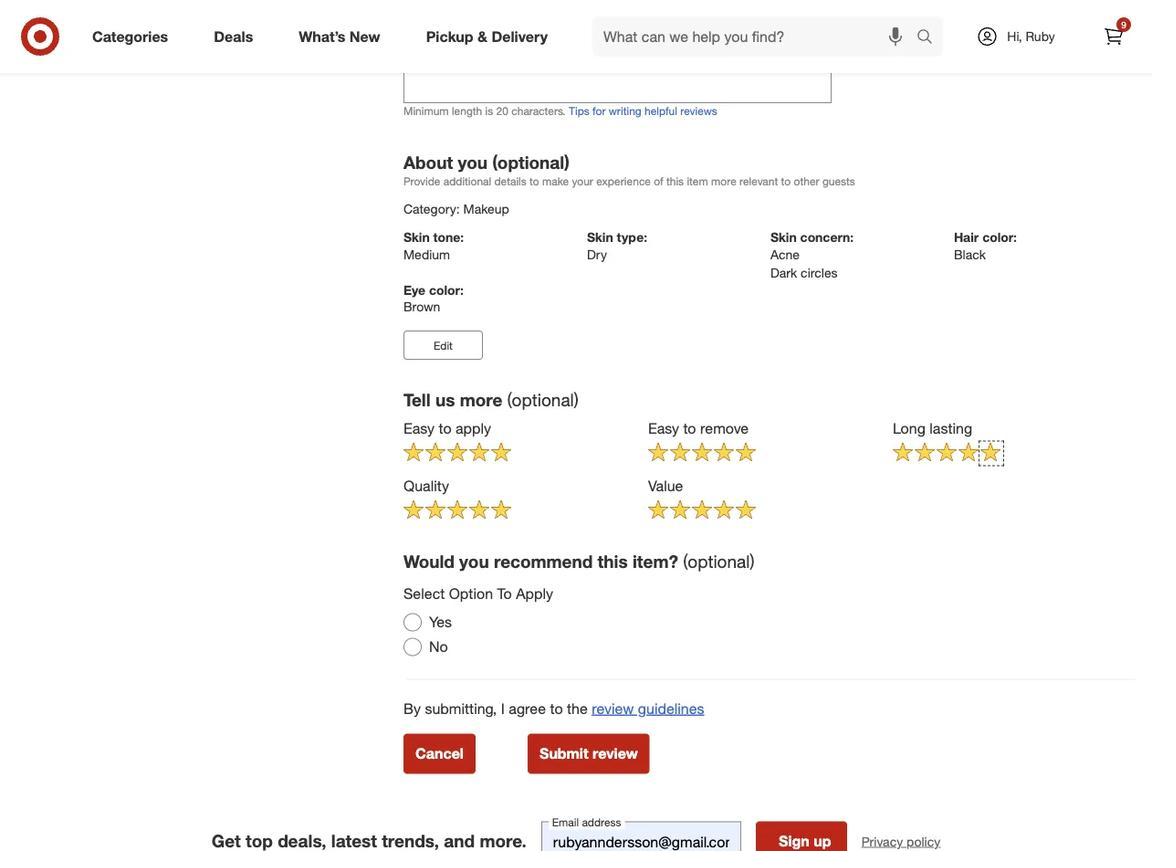 Task type: vqa. For each thing, say whether or not it's contained in the screenshot.
the Save offer
no



Task type: describe. For each thing, give the bounding box(es) containing it.
writing
[[609, 104, 642, 118]]

submit review button
[[528, 734, 650, 774]]

edit
[[434, 338, 453, 352]]

more inside the about you (optional) provide additional details to make your experience of this item more relevant to other guests
[[712, 174, 737, 188]]

dry
[[587, 246, 607, 262]]

apply
[[516, 585, 554, 603]]

what's new link
[[283, 16, 403, 57]]

skin for dry
[[587, 229, 614, 245]]

deals
[[214, 27, 253, 45]]

What can we help you find? suggestions appear below search field
[[593, 16, 922, 57]]

helpful
[[645, 104, 678, 118]]

easy to remove
[[649, 419, 749, 437]]

policy
[[907, 834, 941, 850]]

delivery
[[492, 27, 548, 45]]

skin type : dry
[[587, 229, 648, 262]]

tips for writing helpful reviews button
[[569, 103, 718, 119]]

edit button
[[404, 331, 483, 360]]

relevant
[[740, 174, 778, 188]]

hair
[[955, 229, 979, 245]]

for
[[593, 104, 606, 118]]

categories link
[[77, 16, 191, 57]]

about
[[404, 152, 453, 173]]

cancel
[[416, 745, 464, 763]]

tell
[[404, 389, 431, 410]]

pickup
[[426, 27, 474, 45]]

review guidelines button
[[592, 699, 705, 719]]

apply
[[456, 419, 492, 437]]

you for would
[[460, 551, 489, 572]]

color for brown
[[429, 282, 460, 298]]

value
[[649, 477, 684, 495]]

&
[[478, 27, 488, 45]]

: for eye color : brown
[[460, 282, 464, 298]]

i
[[501, 700, 505, 718]]

quality
[[404, 477, 449, 495]]

1 vertical spatial (optional)
[[507, 389, 579, 410]]

9 link
[[1094, 16, 1134, 57]]

by submitting, i agree to the review guidelines
[[404, 700, 705, 718]]

item?
[[633, 551, 679, 572]]

what's new
[[299, 27, 381, 45]]

remove
[[701, 419, 749, 437]]

9
[[1122, 19, 1127, 30]]

recommend
[[494, 551, 593, 572]]

No radio
[[404, 638, 422, 656]]

concern
[[801, 229, 851, 245]]

of
[[654, 174, 664, 188]]

: for hair color : black
[[1014, 229, 1018, 245]]

ruby
[[1026, 28, 1056, 44]]

skin concern : acne dark circles
[[771, 229, 854, 280]]

acne
[[771, 246, 800, 262]]

tell us more (optional)
[[404, 389, 579, 410]]

experience
[[597, 174, 651, 188]]

option
[[449, 585, 493, 603]]

privacy policy link
[[862, 833, 941, 851]]

eye
[[404, 282, 426, 298]]

make
[[543, 174, 569, 188]]

skin inside skin concern : acne dark circles
[[771, 229, 797, 245]]

sign up button
[[756, 822, 847, 851]]

hair color : black
[[955, 229, 1018, 262]]

submit
[[540, 745, 589, 763]]

the
[[567, 700, 588, 718]]

by
[[404, 700, 421, 718]]

cancel link
[[404, 734, 476, 774]]

provide
[[404, 174, 441, 188]]

deals link
[[198, 16, 276, 57]]

(optional) inside the about you (optional) provide additional details to make your experience of this item more relevant to other guests
[[493, 152, 570, 173]]

20
[[497, 104, 509, 118]]

makeup
[[464, 201, 510, 217]]

pickup & delivery
[[426, 27, 548, 45]]

reviews
[[681, 104, 718, 118]]

minimum length is 20 characters. tips for writing helpful reviews
[[404, 104, 718, 118]]

: for skin tone : medium
[[461, 229, 464, 245]]

about you (optional) provide additional details to make your experience of this item more relevant to other guests
[[404, 152, 856, 188]]

search button
[[909, 16, 953, 60]]

0 horizontal spatial more
[[460, 389, 503, 410]]

: for skin type : dry
[[644, 229, 648, 245]]

your
[[572, 174, 594, 188]]

length
[[452, 104, 483, 118]]

long
[[893, 419, 926, 437]]

type
[[617, 229, 644, 245]]

details
[[495, 174, 527, 188]]

review inside button
[[593, 745, 638, 763]]

black
[[955, 246, 986, 262]]



Task type: locate. For each thing, give the bounding box(es) containing it.
long lasting
[[893, 419, 973, 437]]

easy
[[404, 419, 435, 437], [649, 419, 680, 437]]

privacy policy
[[862, 834, 941, 850]]

to left make
[[530, 174, 540, 188]]

guidelines
[[638, 700, 705, 718]]

: inside skin tone : medium
[[461, 229, 464, 245]]

1 vertical spatial more
[[460, 389, 503, 410]]

1 vertical spatial you
[[460, 551, 489, 572]]

skin inside skin type : dry
[[587, 229, 614, 245]]

skin up medium
[[404, 229, 430, 245]]

0 horizontal spatial this
[[598, 551, 628, 572]]

: inside eye color : brown
[[460, 282, 464, 298]]

this inside the about you (optional) provide additional details to make your experience of this item more relevant to other guests
[[667, 174, 684, 188]]

no
[[429, 638, 448, 656]]

privacy
[[862, 834, 904, 850]]

1 easy from the left
[[404, 419, 435, 437]]

to
[[530, 174, 540, 188], [782, 174, 791, 188], [439, 419, 452, 437], [684, 419, 697, 437], [550, 700, 563, 718]]

to left the other
[[782, 174, 791, 188]]

: down experience in the right top of the page
[[644, 229, 648, 245]]

: down guests
[[851, 229, 854, 245]]

: right eye
[[460, 282, 464, 298]]

1 horizontal spatial color
[[983, 229, 1014, 245]]

medium
[[404, 246, 450, 262]]

to left the
[[550, 700, 563, 718]]

easy for easy to apply
[[404, 419, 435, 437]]

to left remove
[[684, 419, 697, 437]]

: inside hair color : black
[[1014, 229, 1018, 245]]

1 vertical spatial this
[[598, 551, 628, 572]]

skin for medium
[[404, 229, 430, 245]]

agree
[[509, 700, 546, 718]]

would you recommend this item? (optional)
[[404, 551, 755, 572]]

0 horizontal spatial color
[[429, 282, 460, 298]]

this
[[667, 174, 684, 188], [598, 551, 628, 572]]

skin up dry
[[587, 229, 614, 245]]

you for about
[[458, 152, 488, 173]]

hi,
[[1008, 28, 1023, 44]]

easy for easy to remove
[[649, 419, 680, 437]]

dark
[[771, 264, 798, 280]]

1 vertical spatial color
[[429, 282, 460, 298]]

up
[[814, 833, 832, 850]]

minimum
[[404, 104, 449, 118]]

: for skin concern : acne dark circles
[[851, 229, 854, 245]]

2 horizontal spatial skin
[[771, 229, 797, 245]]

None text field
[[404, 0, 832, 103], [541, 822, 741, 851], [404, 0, 832, 103], [541, 822, 741, 851]]

circles
[[801, 264, 838, 280]]

more up apply
[[460, 389, 503, 410]]

would
[[404, 551, 455, 572]]

1 vertical spatial review
[[593, 745, 638, 763]]

select
[[404, 585, 445, 603]]

lasting
[[930, 419, 973, 437]]

this right the of
[[667, 174, 684, 188]]

to left apply
[[439, 419, 452, 437]]

you up option
[[460, 551, 489, 572]]

0 horizontal spatial easy
[[404, 419, 435, 437]]

select option to apply
[[404, 585, 554, 603]]

what's
[[299, 27, 346, 45]]

color right hair
[[983, 229, 1014, 245]]

(optional)
[[493, 152, 570, 173], [507, 389, 579, 410], [684, 551, 755, 572]]

1 horizontal spatial more
[[712, 174, 737, 188]]

additional
[[444, 174, 492, 188]]

3 skin from the left
[[771, 229, 797, 245]]

color up brown at the left top of the page
[[429, 282, 460, 298]]

review
[[592, 700, 634, 718], [593, 745, 638, 763]]

more
[[712, 174, 737, 188], [460, 389, 503, 410]]

characters.
[[512, 104, 566, 118]]

yes
[[429, 613, 452, 631]]

eye color : brown
[[404, 282, 464, 315]]

skin inside skin tone : medium
[[404, 229, 430, 245]]

1 horizontal spatial easy
[[649, 419, 680, 437]]

you inside the about you (optional) provide additional details to make your experience of this item more relevant to other guests
[[458, 152, 488, 173]]

us
[[436, 389, 455, 410]]

categories
[[92, 27, 168, 45]]

2 skin from the left
[[587, 229, 614, 245]]

1 horizontal spatial skin
[[587, 229, 614, 245]]

easy up the value
[[649, 419, 680, 437]]

you up additional
[[458, 152, 488, 173]]

0 vertical spatial (optional)
[[493, 152, 570, 173]]

easy down 'tell'
[[404, 419, 435, 437]]

1 skin from the left
[[404, 229, 430, 245]]

category: makeup
[[404, 201, 510, 217]]

search
[[909, 29, 953, 47]]

review right the submit
[[593, 745, 638, 763]]

2 easy from the left
[[649, 419, 680, 437]]

review right the
[[592, 700, 634, 718]]

new
[[350, 27, 381, 45]]

: inside skin concern : acne dark circles
[[851, 229, 854, 245]]

: down category: makeup
[[461, 229, 464, 245]]

more right item
[[712, 174, 737, 188]]

to
[[497, 585, 512, 603]]

: inside skin type : dry
[[644, 229, 648, 245]]

color inside hair color : black
[[983, 229, 1014, 245]]

tips
[[569, 104, 590, 118]]

brown
[[404, 299, 441, 315]]

skin tone : medium
[[404, 229, 464, 262]]

0 vertical spatial this
[[667, 174, 684, 188]]

submitting,
[[425, 700, 497, 718]]

: right hair
[[1014, 229, 1018, 245]]

is
[[486, 104, 493, 118]]

skin
[[404, 229, 430, 245], [587, 229, 614, 245], [771, 229, 797, 245]]

0 vertical spatial more
[[712, 174, 737, 188]]

Yes radio
[[404, 613, 422, 632]]

0 horizontal spatial skin
[[404, 229, 430, 245]]

1 horizontal spatial this
[[667, 174, 684, 188]]

easy to apply
[[404, 419, 492, 437]]

tone
[[434, 229, 461, 245]]

color inside eye color : brown
[[429, 282, 460, 298]]

hi, ruby
[[1008, 28, 1056, 44]]

0 vertical spatial you
[[458, 152, 488, 173]]

guests
[[823, 174, 856, 188]]

sign
[[779, 833, 810, 850]]

other
[[794, 174, 820, 188]]

category:
[[404, 201, 460, 217]]

item
[[687, 174, 709, 188]]

you
[[458, 152, 488, 173], [460, 551, 489, 572]]

pickup & delivery link
[[411, 16, 571, 57]]

color for black
[[983, 229, 1014, 245]]

2 vertical spatial (optional)
[[684, 551, 755, 572]]

sign up
[[779, 833, 832, 850]]

skin up acne
[[771, 229, 797, 245]]

this left item?
[[598, 551, 628, 572]]

submit review
[[540, 745, 638, 763]]

0 vertical spatial review
[[592, 700, 634, 718]]

0 vertical spatial color
[[983, 229, 1014, 245]]



